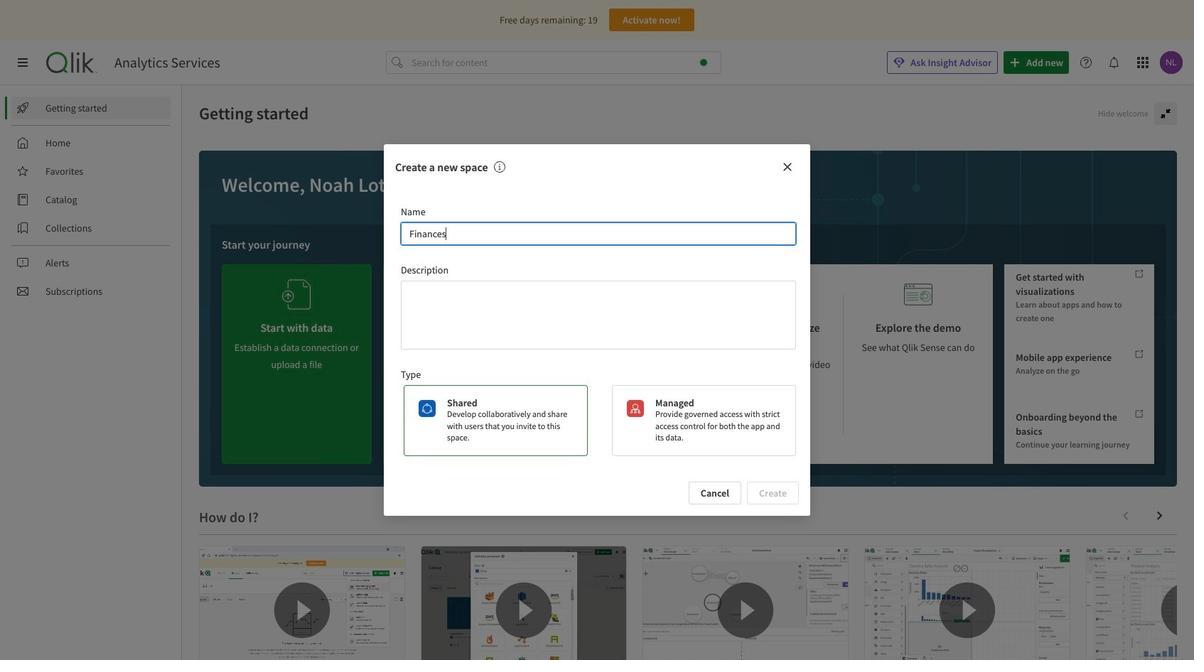 Task type: locate. For each thing, give the bounding box(es) containing it.
how do i create a visualization? image
[[865, 547, 1070, 660]]

dialog
[[384, 144, 810, 516]]

main content
[[182, 85, 1194, 660]]

how do i create an app? image
[[200, 547, 404, 660]]

how do i define data associations? image
[[643, 547, 848, 660]]

option group
[[398, 385, 796, 456]]

invite users image
[[444, 270, 472, 308]]

navigation pane element
[[0, 91, 181, 308]]

close sidebar menu image
[[17, 57, 28, 68]]

explore the demo image
[[904, 276, 933, 313]]

close image
[[782, 161, 793, 173]]

None text field
[[401, 222, 796, 245], [401, 281, 796, 350], [401, 222, 796, 245], [401, 281, 796, 350]]

hide welcome image
[[1160, 108, 1171, 119]]



Task type: describe. For each thing, give the bounding box(es) containing it.
analytics services element
[[114, 54, 220, 71]]

analyze sample data image
[[605, 276, 633, 313]]

how do i load data into an app? image
[[422, 547, 626, 660]]

home badge image
[[700, 59, 707, 66]]

learn how to analyze data image
[[754, 276, 783, 313]]



Task type: vqa. For each thing, say whether or not it's contained in the screenshot.
Analyze sample data IMAGE
yes



